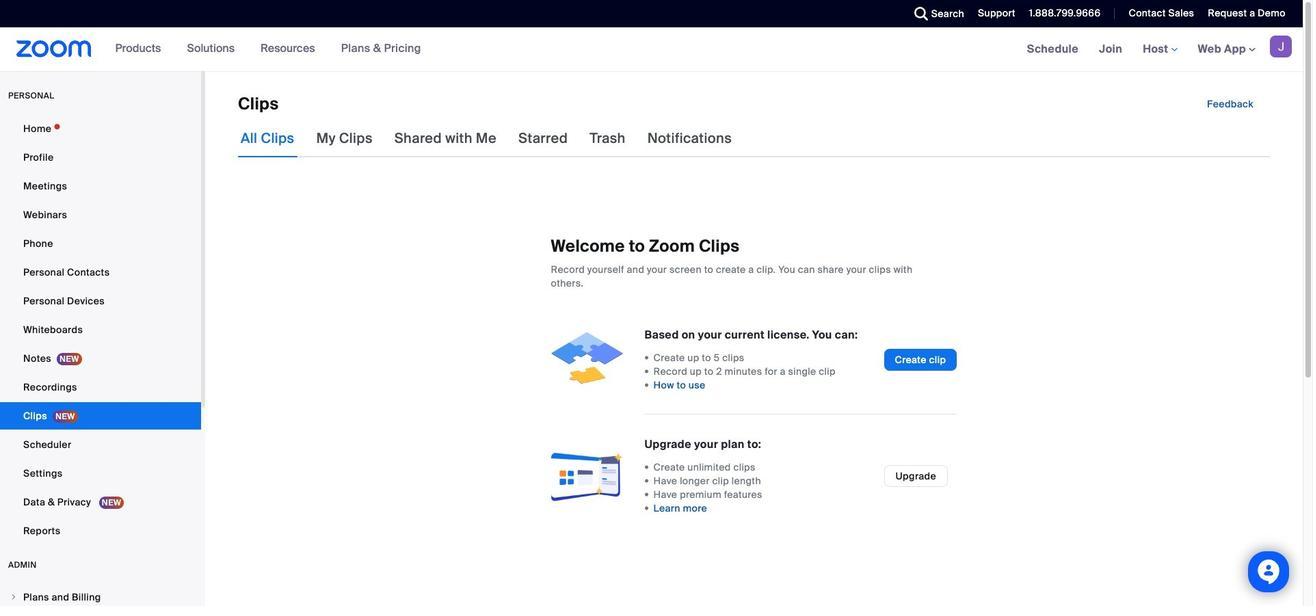 Task type: locate. For each thing, give the bounding box(es) containing it.
right image
[[10, 593, 18, 601]]

5 tab from the left
[[587, 119, 628, 157]]

4 tab from the left
[[516, 119, 571, 157]]

2 tab from the left
[[314, 119, 375, 157]]

product information navigation
[[105, 27, 432, 71]]

application
[[205, 93, 1303, 119]]

tab
[[238, 119, 297, 157], [314, 119, 375, 157], [392, 119, 499, 157], [516, 119, 571, 157], [587, 119, 628, 157]]

profile picture image
[[1270, 36, 1292, 57]]

banner
[[0, 27, 1303, 72]]

personal menu menu
[[0, 115, 201, 546]]

meetings navigation
[[1017, 27, 1303, 72]]

menu item
[[0, 584, 201, 606]]



Task type: vqa. For each thing, say whether or not it's contained in the screenshot.
add icon
no



Task type: describe. For each thing, give the bounding box(es) containing it.
1 tab from the left
[[238, 119, 297, 157]]

3 tab from the left
[[392, 119, 499, 157]]

tabs of clips tab list
[[238, 119, 735, 157]]

zoom logo image
[[16, 40, 91, 57]]



